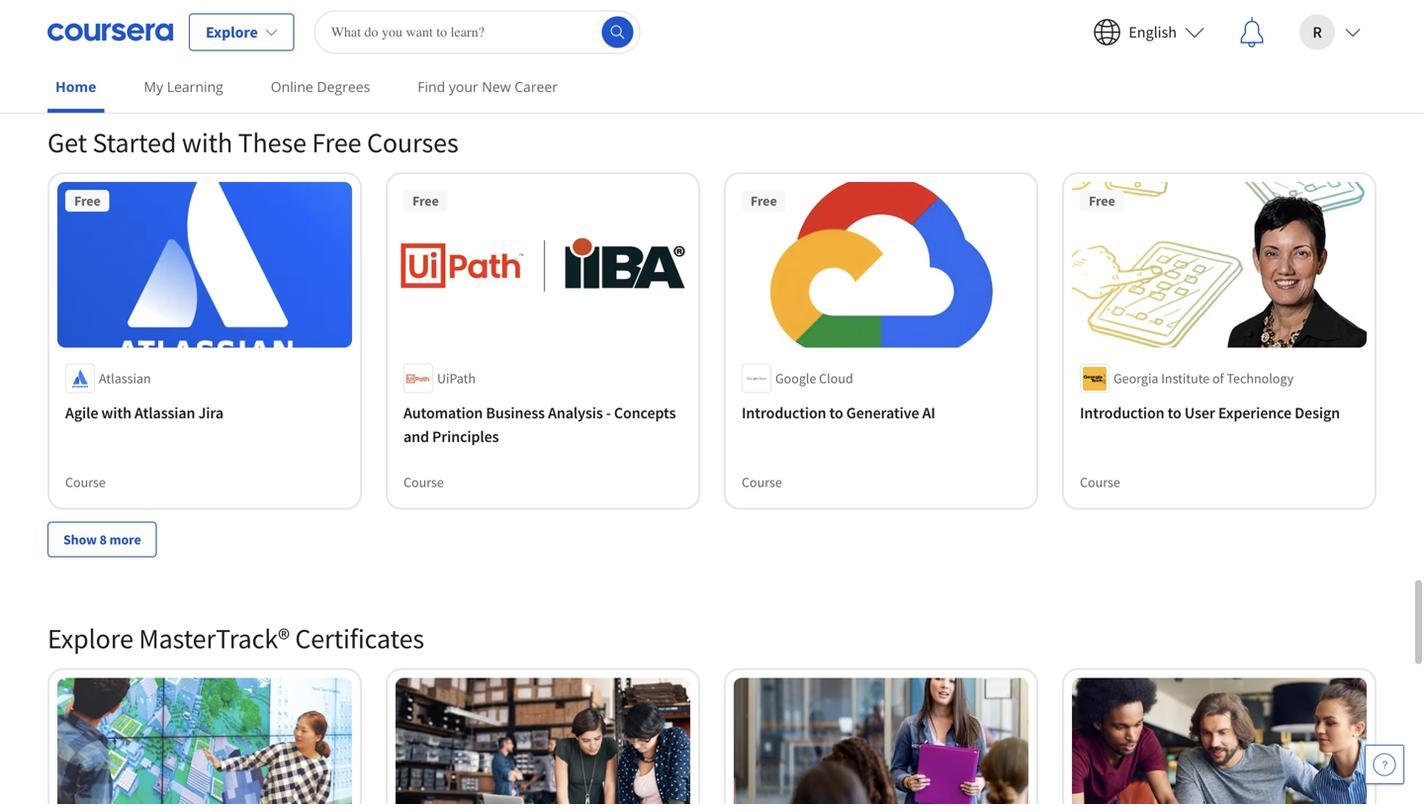 Task type: locate. For each thing, give the bounding box(es) containing it.
show 8 more button
[[47, 26, 157, 61], [47, 522, 157, 558]]

None search field
[[314, 10, 641, 54]]

8 inside get started with these free courses collection element
[[100, 531, 107, 549]]

to for generative
[[830, 403, 844, 423]]

2 course from the left
[[404, 474, 444, 491]]

1 horizontal spatial to
[[1168, 403, 1182, 423]]

your
[[449, 77, 479, 96]]

get started with these free courses collection element
[[36, 93, 1389, 589]]

free for agile with atlassian jira
[[74, 192, 101, 210]]

What do you want to learn? text field
[[314, 10, 641, 54]]

introduction for introduction to user experience design
[[1080, 403, 1165, 423]]

automation business analysis - concepts and principles
[[404, 403, 676, 447]]

learning
[[167, 77, 223, 96]]

0 horizontal spatial introduction
[[742, 403, 827, 423]]

introduction
[[742, 403, 827, 423], [1080, 403, 1165, 423]]

show
[[63, 35, 97, 52], [63, 531, 97, 549]]

more
[[109, 35, 141, 52], [109, 531, 141, 549]]

explore inside "explore" dropdown button
[[206, 22, 258, 42]]

concepts
[[614, 403, 676, 423]]

show 8 more inside get started with these free courses collection element
[[63, 531, 141, 549]]

0 horizontal spatial explore
[[47, 621, 133, 656]]

1 show from the top
[[63, 35, 97, 52]]

georgia
[[1114, 370, 1159, 387]]

with
[[182, 125, 233, 160], [101, 403, 132, 423]]

automation
[[404, 403, 483, 423]]

1 vertical spatial 8
[[100, 531, 107, 549]]

explore button
[[189, 13, 295, 51]]

introduction for introduction to generative ai
[[742, 403, 827, 423]]

explore inside explore mastertrack® certificates collection 'element'
[[47, 621, 133, 656]]

online
[[271, 77, 313, 96]]

1 more from the top
[[109, 35, 141, 52]]

1 vertical spatial more
[[109, 531, 141, 549]]

show 8 more button inside get started with these free courses collection element
[[47, 522, 157, 558]]

1 vertical spatial atlassian
[[135, 403, 195, 423]]

2 to from the left
[[1168, 403, 1182, 423]]

0 vertical spatial more
[[109, 35, 141, 52]]

show 8 more inside popular in computer science collection element
[[63, 35, 141, 52]]

show inside get started with these free courses collection element
[[63, 531, 97, 549]]

1 horizontal spatial explore
[[206, 22, 258, 42]]

institute
[[1162, 370, 1210, 387]]

1 show 8 more from the top
[[63, 35, 141, 52]]

course for introduction to generative ai
[[742, 474, 782, 491]]

find your new career link
[[410, 64, 566, 109]]

show 8 more
[[63, 35, 141, 52], [63, 531, 141, 549]]

ai
[[923, 403, 936, 423]]

show for show 8 more button inside the get started with these free courses collection element
[[63, 531, 97, 549]]

generative
[[847, 403, 920, 423]]

1 8 from the top
[[100, 35, 107, 52]]

business
[[486, 403, 545, 423]]

more inside get started with these free courses collection element
[[109, 531, 141, 549]]

free for introduction to user experience design
[[1089, 192, 1116, 210]]

principles
[[432, 427, 499, 447]]

1 course from the left
[[65, 474, 106, 491]]

agile
[[65, 403, 98, 423]]

show 8 more for show 8 more button inside the get started with these free courses collection element
[[63, 531, 141, 549]]

introduction down google
[[742, 403, 827, 423]]

popular in computer science collection element
[[36, 0, 1389, 93]]

1 horizontal spatial introduction
[[1080, 403, 1165, 423]]

2 8 from the top
[[100, 531, 107, 549]]

to left user in the right of the page
[[1168, 403, 1182, 423]]

with down learning
[[182, 125, 233, 160]]

home
[[55, 77, 96, 96]]

0 horizontal spatial to
[[830, 403, 844, 423]]

3 course from the left
[[742, 474, 782, 491]]

atlassian up agile with atlassian jira
[[99, 370, 151, 387]]

explore for explore mastertrack® certificates
[[47, 621, 133, 656]]

introduction to generative ai
[[742, 403, 936, 423]]

coursera image
[[47, 16, 173, 48]]

2 more from the top
[[109, 531, 141, 549]]

1 introduction from the left
[[742, 403, 827, 423]]

2 show 8 more button from the top
[[47, 522, 157, 558]]

technology
[[1227, 370, 1294, 387]]

automation business analysis - concepts and principles link
[[404, 401, 683, 449]]

r
[[1313, 22, 1322, 42]]

experience
[[1219, 403, 1292, 423]]

to down cloud
[[830, 403, 844, 423]]

course for introduction to user experience design
[[1080, 474, 1121, 491]]

2 show 8 more from the top
[[63, 531, 141, 549]]

show inside popular in computer science collection element
[[63, 35, 97, 52]]

free
[[312, 125, 362, 160], [74, 192, 101, 210], [413, 192, 439, 210], [751, 192, 777, 210], [1089, 192, 1116, 210]]

more inside popular in computer science collection element
[[109, 35, 141, 52]]

atlassian
[[99, 370, 151, 387], [135, 403, 195, 423]]

1 vertical spatial show 8 more
[[63, 531, 141, 549]]

1 horizontal spatial with
[[182, 125, 233, 160]]

course for automation business analysis - concepts and principles
[[404, 474, 444, 491]]

explore
[[206, 22, 258, 42], [47, 621, 133, 656]]

user
[[1185, 403, 1216, 423]]

to
[[830, 403, 844, 423], [1168, 403, 1182, 423]]

0 horizontal spatial with
[[101, 403, 132, 423]]

introduction to user experience design
[[1080, 403, 1341, 423]]

4 course from the left
[[1080, 474, 1121, 491]]

atlassian left the jira
[[135, 403, 195, 423]]

course
[[65, 474, 106, 491], [404, 474, 444, 491], [742, 474, 782, 491], [1080, 474, 1121, 491]]

2 introduction from the left
[[1080, 403, 1165, 423]]

agile with atlassian jira link
[[65, 401, 344, 425]]

1 vertical spatial show 8 more button
[[47, 522, 157, 558]]

career
[[515, 77, 558, 96]]

0 vertical spatial show
[[63, 35, 97, 52]]

english button
[[1078, 0, 1221, 64]]

1 to from the left
[[830, 403, 844, 423]]

get
[[47, 125, 87, 160]]

8
[[100, 35, 107, 52], [100, 531, 107, 549]]

and
[[404, 427, 429, 447]]

0 vertical spatial show 8 more
[[63, 35, 141, 52]]

these
[[238, 125, 307, 160]]

1 vertical spatial show
[[63, 531, 97, 549]]

google cloud
[[776, 370, 854, 387]]

2 show from the top
[[63, 531, 97, 549]]

0 vertical spatial show 8 more button
[[47, 26, 157, 61]]

with right agile
[[101, 403, 132, 423]]

to for user
[[1168, 403, 1182, 423]]

8 inside popular in computer science collection element
[[100, 35, 107, 52]]

find
[[418, 77, 445, 96]]

design
[[1295, 403, 1341, 423]]

introduction down georgia
[[1080, 403, 1165, 423]]

courses
[[367, 125, 459, 160]]

1 vertical spatial with
[[101, 403, 132, 423]]

0 vertical spatial 8
[[100, 35, 107, 52]]

explore mastertrack® certificates
[[47, 621, 424, 656]]

0 vertical spatial explore
[[206, 22, 258, 42]]

1 show 8 more button from the top
[[47, 26, 157, 61]]

1 vertical spatial explore
[[47, 621, 133, 656]]

georgia institute of technology
[[1114, 370, 1294, 387]]

google
[[776, 370, 817, 387]]

find your new career
[[418, 77, 558, 96]]



Task type: vqa. For each thing, say whether or not it's contained in the screenshot.
University of Illinois at Urbana-Champaign image at the right of the page
no



Task type: describe. For each thing, give the bounding box(es) containing it.
english
[[1129, 22, 1177, 42]]

introduction to user experience design link
[[1080, 401, 1359, 425]]

my learning link
[[136, 64, 231, 109]]

degrees
[[317, 77, 370, 96]]

help center image
[[1373, 753, 1397, 777]]

my learning
[[144, 77, 223, 96]]

0 vertical spatial atlassian
[[99, 370, 151, 387]]

cloud
[[819, 370, 854, 387]]

agile with atlassian jira
[[65, 403, 224, 423]]

get started with these free courses
[[47, 125, 459, 160]]

show 8 more button inside popular in computer science collection element
[[47, 26, 157, 61]]

course for agile with atlassian jira
[[65, 474, 106, 491]]

online degrees link
[[263, 64, 378, 109]]

r button
[[1284, 0, 1377, 64]]

analysis
[[548, 403, 603, 423]]

online degrees
[[271, 77, 370, 96]]

home link
[[47, 64, 104, 113]]

of
[[1213, 370, 1224, 387]]

introduction to generative ai link
[[742, 401, 1021, 425]]

8 for show 8 more button inside the get started with these free courses collection element
[[100, 531, 107, 549]]

free for introduction to generative ai
[[751, 192, 777, 210]]

my
[[144, 77, 163, 96]]

free for automation business analysis - concepts and principles
[[413, 192, 439, 210]]

show 8 more for show 8 more button within popular in computer science collection element
[[63, 35, 141, 52]]

explore mastertrack® certificates collection element
[[36, 589, 1389, 804]]

jira
[[198, 403, 224, 423]]

0 vertical spatial with
[[182, 125, 233, 160]]

8 for show 8 more button within popular in computer science collection element
[[100, 35, 107, 52]]

with inside 'link'
[[101, 403, 132, 423]]

explore for explore
[[206, 22, 258, 42]]

mastertrack®
[[139, 621, 290, 656]]

atlassian inside 'link'
[[135, 403, 195, 423]]

new
[[482, 77, 511, 96]]

show for show 8 more button within popular in computer science collection element
[[63, 35, 97, 52]]

started
[[93, 125, 176, 160]]

certificates
[[295, 621, 424, 656]]

uipath
[[437, 370, 476, 387]]

-
[[606, 403, 611, 423]]



